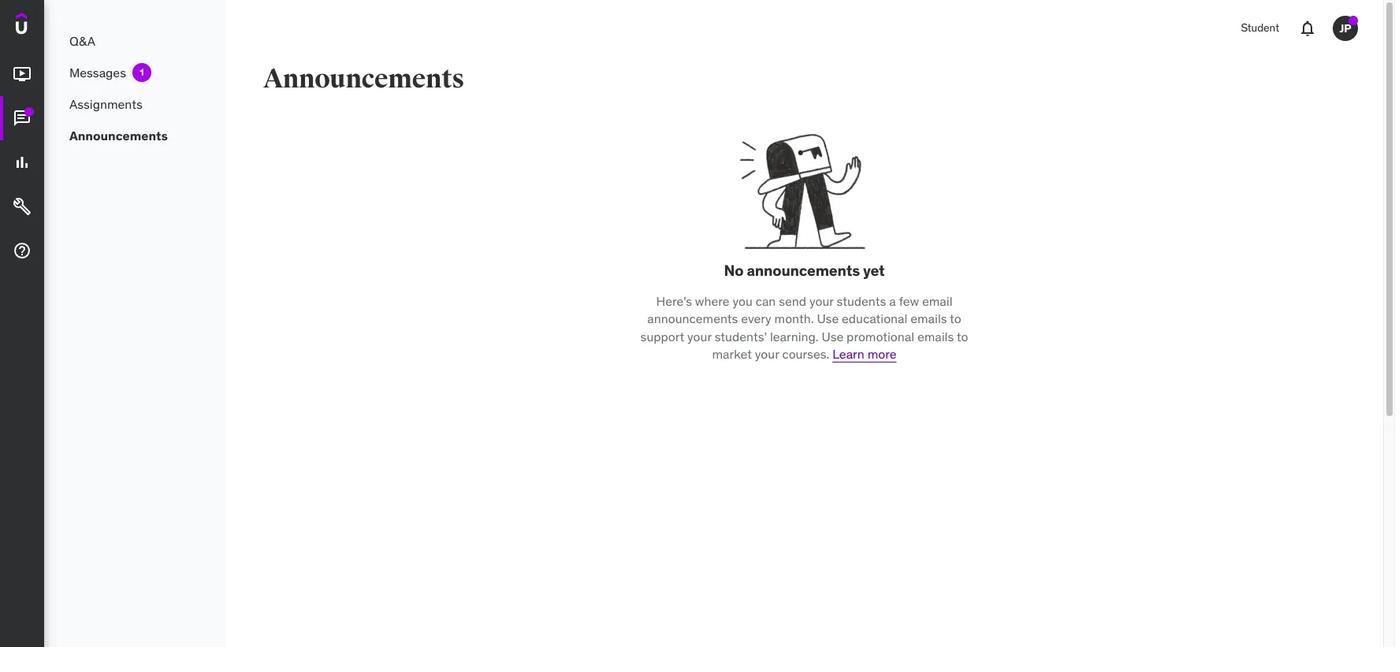 Task type: describe. For each thing, give the bounding box(es) containing it.
0 vertical spatial announcements
[[263, 62, 465, 95]]

medium image
[[13, 153, 32, 172]]

can
[[756, 293, 776, 309]]

3 medium image from the top
[[13, 197, 32, 216]]

assignments
[[69, 96, 143, 112]]

announcements inside here's where you can send your students a few email announcements every month. use educational emails to support your students' learning. use promotional emails to market your courses.
[[648, 311, 739, 327]]

jp link
[[1327, 9, 1365, 47]]

0 vertical spatial emails
[[911, 311, 948, 327]]

no announcements yet
[[724, 261, 885, 280]]

0 horizontal spatial announcements
[[69, 128, 168, 143]]

student
[[1242, 21, 1280, 35]]

you
[[733, 293, 753, 309]]

1 vertical spatial your
[[688, 329, 712, 344]]

1 vertical spatial use
[[822, 329, 844, 344]]

where
[[696, 293, 730, 309]]

market
[[713, 346, 752, 362]]

2 vertical spatial your
[[755, 346, 780, 362]]

educational
[[842, 311, 908, 327]]

0 vertical spatial to
[[950, 311, 962, 327]]

learn more link
[[833, 346, 897, 362]]

yet
[[864, 261, 885, 280]]

2 medium image from the top
[[13, 109, 32, 128]]

promotional
[[847, 329, 915, 344]]

2 horizontal spatial your
[[810, 293, 834, 309]]

1
[[140, 66, 144, 78]]

you have alerts image
[[1349, 16, 1359, 25]]

support
[[641, 329, 685, 344]]

notifications image
[[1299, 19, 1318, 38]]

courses.
[[783, 346, 830, 362]]



Task type: locate. For each thing, give the bounding box(es) containing it.
1 horizontal spatial your
[[755, 346, 780, 362]]

email
[[923, 293, 953, 309]]

use right month.
[[817, 311, 839, 327]]

send
[[779, 293, 807, 309]]

your down students'
[[755, 346, 780, 362]]

here's where you can send your students a few email announcements every month. use educational emails to support your students' learning. use promotional emails to market your courses.
[[641, 293, 969, 362]]

your right send
[[810, 293, 834, 309]]

use up the learn
[[822, 329, 844, 344]]

your
[[810, 293, 834, 309], [688, 329, 712, 344], [755, 346, 780, 362]]

announcements up send
[[747, 261, 860, 280]]

month.
[[775, 311, 814, 327]]

1 horizontal spatial announcements
[[747, 261, 860, 280]]

a
[[890, 293, 896, 309]]

assignments link
[[44, 88, 226, 120]]

learn more
[[833, 346, 897, 362]]

few
[[899, 293, 920, 309]]

4 medium image from the top
[[13, 241, 32, 260]]

students
[[837, 293, 887, 309]]

1 medium image from the top
[[13, 65, 32, 84]]

use
[[817, 311, 839, 327], [822, 329, 844, 344]]

announcements link
[[44, 120, 226, 151]]

learn
[[833, 346, 865, 362]]

every
[[742, 311, 772, 327]]

students'
[[715, 329, 767, 344]]

announcements down here's
[[648, 311, 739, 327]]

0 vertical spatial use
[[817, 311, 839, 327]]

q&a link
[[44, 25, 226, 57]]

announcements
[[263, 62, 465, 95], [69, 128, 168, 143]]

no
[[724, 261, 744, 280]]

your right support
[[688, 329, 712, 344]]

medium image
[[13, 65, 32, 84], [13, 109, 32, 128], [13, 197, 32, 216], [13, 241, 32, 260]]

announcements
[[747, 261, 860, 280], [648, 311, 739, 327]]

0 horizontal spatial your
[[688, 329, 712, 344]]

1 vertical spatial announcements
[[69, 128, 168, 143]]

udemy image
[[16, 13, 88, 40]]

emails
[[911, 311, 948, 327], [918, 329, 955, 344]]

student link
[[1232, 9, 1290, 47]]

here's
[[657, 293, 692, 309]]

messages
[[69, 65, 126, 80]]

1 horizontal spatial announcements
[[263, 62, 465, 95]]

1 vertical spatial to
[[957, 329, 969, 344]]

jp
[[1340, 21, 1352, 35]]

0 vertical spatial your
[[810, 293, 834, 309]]

1 vertical spatial announcements
[[648, 311, 739, 327]]

learning.
[[770, 329, 819, 344]]

to
[[950, 311, 962, 327], [957, 329, 969, 344]]

q&a
[[69, 33, 95, 49]]

0 vertical spatial announcements
[[747, 261, 860, 280]]

more
[[868, 346, 897, 362]]

0 horizontal spatial announcements
[[648, 311, 739, 327]]

1 vertical spatial emails
[[918, 329, 955, 344]]



Task type: vqa. For each thing, say whether or not it's contained in the screenshot.
Q&A link
yes



